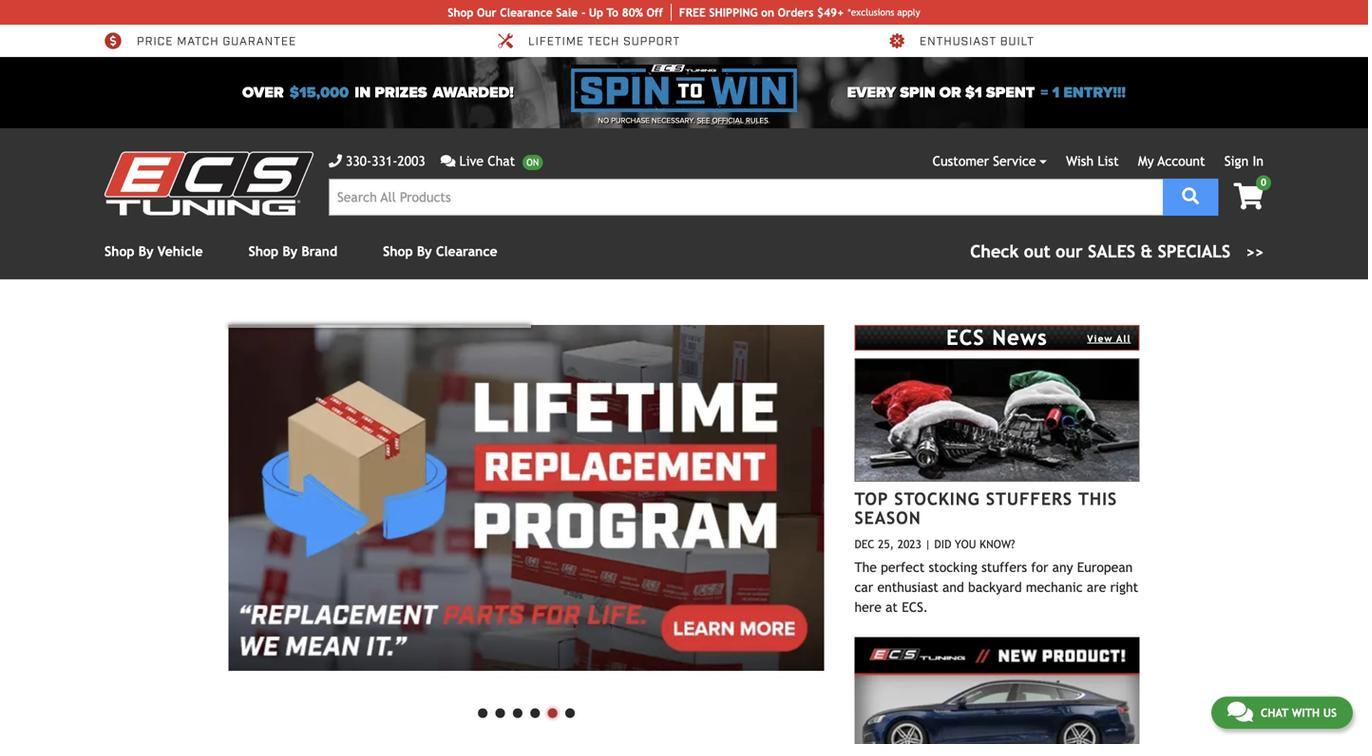 Task type: locate. For each thing, give the bounding box(es) containing it.
on
[[761, 6, 775, 19]]

lifetime tech support
[[528, 34, 681, 49]]

|
[[925, 537, 931, 550]]

over $15,000 in prizes
[[242, 84, 427, 102]]

over for over $15,000 in prizes
[[242, 84, 284, 102]]

for
[[1031, 559, 1049, 575]]

1 horizontal spatial chat
[[1261, 706, 1289, 719]]

chat
[[488, 153, 515, 169], [1261, 706, 1289, 719]]

parts
[[239, 34, 278, 49]]

Search text field
[[329, 179, 1163, 216]]

days/week
[[993, 34, 1065, 49]]

see official rules link
[[697, 115, 769, 126]]

3 by from the left
[[417, 244, 432, 259]]

wish
[[1066, 153, 1094, 169]]

new ecs b9 32 way adjustable damping coilovers image
[[855, 637, 1140, 744]]

$15,000
[[290, 84, 349, 102]]

by for brand
[[283, 244, 298, 259]]

rules
[[746, 116, 769, 125]]

1 horizontal spatial over
[[242, 84, 284, 102]]

lifetime replacement program image
[[229, 325, 824, 671]]

with
[[1292, 706, 1320, 719]]

1 by from the left
[[139, 244, 154, 259]]

clearance down the live
[[436, 244, 497, 259]]

0 vertical spatial clearance
[[500, 6, 553, 19]]

enthusiast built
[[920, 34, 1035, 49]]

live chat link
[[441, 151, 543, 171]]

over for over 2 million parts
[[137, 34, 169, 49]]

comments image left the chat with us
[[1228, 700, 1253, 723]]

shipping
[[563, 34, 622, 49]]

customer service button
[[933, 151, 1047, 171]]

free shipping over $49 link
[[496, 32, 686, 49]]

my
[[1138, 153, 1154, 169]]

no
[[598, 116, 609, 125]]

built
[[1000, 34, 1035, 49]]

sales & specials
[[1088, 241, 1231, 261]]

clearance for our
[[500, 6, 553, 19]]

any
[[1053, 559, 1073, 575]]

1 horizontal spatial by
[[283, 244, 298, 259]]

shop inside shop our clearance sale - up to 80% off link
[[448, 6, 474, 19]]

official
[[712, 116, 744, 125]]

stuffers
[[982, 559, 1027, 575]]

1 vertical spatial chat
[[1261, 706, 1289, 719]]

0 horizontal spatial comments image
[[441, 154, 456, 168]]

you
[[955, 537, 976, 550]]

2 horizontal spatial by
[[417, 244, 432, 259]]

by left brand
[[283, 244, 298, 259]]

chat inside chat with us link
[[1261, 706, 1289, 719]]

comments image inside chat with us link
[[1228, 700, 1253, 723]]

0 vertical spatial over
[[137, 34, 169, 49]]

$49+
[[817, 6, 844, 19]]

by left the vehicle
[[139, 244, 154, 259]]

2 by from the left
[[283, 244, 298, 259]]

clearance up free
[[500, 6, 553, 19]]

1 • from the left
[[474, 691, 492, 730]]

0 horizontal spatial chat
[[488, 153, 515, 169]]

by down 2003
[[417, 244, 432, 259]]

backyard
[[968, 579, 1022, 595]]

330-
[[346, 153, 372, 169]]

shop for shop by vehicle
[[105, 244, 134, 259]]

orders
[[778, 6, 814, 19]]

•
[[474, 691, 492, 730], [492, 691, 509, 730], [509, 691, 526, 730], [526, 691, 544, 730], [544, 691, 561, 730], [561, 691, 579, 730]]

list
[[1098, 153, 1119, 169]]

shop left the vehicle
[[105, 244, 134, 259]]

over down guarantee
[[242, 84, 284, 102]]

by
[[139, 244, 154, 259], [283, 244, 298, 259], [417, 244, 432, 259]]

tech
[[588, 34, 620, 49]]

vehicle
[[158, 244, 203, 259]]

ship
[[709, 6, 733, 19]]

spent
[[986, 84, 1035, 102]]

and
[[943, 579, 964, 595]]

0 horizontal spatial clearance
[[436, 244, 497, 259]]

comments image
[[441, 154, 456, 168], [1228, 700, 1253, 723]]

did
[[934, 537, 952, 550]]

1 horizontal spatial clearance
[[500, 6, 553, 19]]

all
[[1117, 333, 1131, 344]]

sign in link
[[1225, 153, 1264, 169]]

shipping 7 days/week
[[920, 34, 1065, 49]]

guarantee
[[223, 34, 297, 49]]

1 vertical spatial over
[[242, 84, 284, 102]]

over left 2
[[137, 34, 169, 49]]

view
[[1087, 333, 1113, 344]]

&
[[1141, 241, 1153, 261]]

shipping 7 days/week link
[[888, 32, 1065, 49]]

dec
[[855, 537, 875, 550]]

here
[[855, 599, 882, 615]]

shop right brand
[[383, 244, 413, 259]]

2
[[173, 34, 181, 49]]

-
[[581, 6, 586, 19]]

7
[[982, 34, 989, 49]]

stuffers
[[986, 489, 1073, 509]]

2003
[[398, 153, 425, 169]]

0 vertical spatial chat
[[488, 153, 515, 169]]

shop left brand
[[249, 244, 279, 259]]

car
[[855, 579, 874, 595]]

$1
[[965, 84, 982, 102]]

0 vertical spatial comments image
[[441, 154, 456, 168]]

comments image inside live chat link
[[441, 154, 456, 168]]

330-331-2003
[[346, 153, 425, 169]]

live
[[459, 153, 484, 169]]

us
[[1323, 706, 1337, 719]]

service
[[993, 153, 1036, 169]]

lifetime
[[528, 34, 584, 49]]

live chat
[[459, 153, 515, 169]]

0 horizontal spatial by
[[139, 244, 154, 259]]

1 vertical spatial comments image
[[1228, 700, 1253, 723]]

chat right the live
[[488, 153, 515, 169]]

comments image for chat
[[1228, 700, 1253, 723]]

2023
[[898, 537, 922, 550]]

1 vertical spatial clearance
[[436, 244, 497, 259]]

1 horizontal spatial comments image
[[1228, 700, 1253, 723]]

in
[[1253, 153, 1264, 169]]

0 horizontal spatial over
[[137, 34, 169, 49]]

ecs
[[947, 325, 985, 350]]

every
[[847, 84, 896, 102]]

free
[[528, 34, 560, 49]]

over
[[137, 34, 169, 49], [242, 84, 284, 102]]

shopping cart image
[[1234, 183, 1264, 210]]

phone image
[[329, 154, 342, 168]]

chat left with
[[1261, 706, 1289, 719]]

comments image left the live
[[441, 154, 456, 168]]

by for vehicle
[[139, 244, 154, 259]]

million
[[184, 34, 235, 49]]

off
[[647, 6, 663, 19]]

shop left our
[[448, 6, 474, 19]]

shop for shop by clearance
[[383, 244, 413, 259]]



Task type: vqa. For each thing, say whether or not it's contained in the screenshot.
5th Availability: Ships on Jun 6, 2024 from the bottom
no



Task type: describe. For each thing, give the bounding box(es) containing it.
my account link
[[1138, 153, 1206, 169]]

*exclusions apply link
[[848, 5, 921, 19]]

enthusiast built link
[[888, 32, 1035, 49]]

330-331-2003 link
[[329, 151, 425, 171]]

sales & specials link
[[970, 239, 1264, 264]]

80%
[[622, 6, 643, 19]]

ping
[[733, 6, 758, 19]]

dec 25, 2023 | did you know? the perfect stocking stuffers for any european car enthusiast and backyard mechanic are right here at ecs.
[[855, 537, 1139, 615]]

right
[[1110, 579, 1139, 595]]

view all
[[1087, 333, 1131, 344]]

shop for shop our clearance sale - up to 80% off
[[448, 6, 474, 19]]

apply
[[897, 7, 921, 18]]

ecs.
[[902, 599, 928, 615]]

european
[[1077, 559, 1133, 575]]

stocking
[[929, 559, 978, 575]]

sale
[[556, 6, 578, 19]]

comments image for live
[[441, 154, 456, 168]]

ecs tuning 'spin to win' contest logo image
[[571, 65, 797, 112]]

customer
[[933, 153, 989, 169]]

specials
[[1158, 241, 1231, 261]]

shop by vehicle link
[[105, 244, 203, 259]]

in
[[355, 84, 371, 102]]

4 • from the left
[[526, 691, 544, 730]]

purchase
[[611, 116, 650, 125]]

sales
[[1088, 241, 1136, 261]]

wish list link
[[1066, 153, 1119, 169]]

lifetime tech support link
[[496, 32, 681, 49]]

account
[[1158, 153, 1206, 169]]

by for clearance
[[417, 244, 432, 259]]

customer service
[[933, 153, 1036, 169]]

chat with us
[[1261, 706, 1337, 719]]

chat with us link
[[1211, 697, 1353, 729]]

3 • from the left
[[509, 691, 526, 730]]

over
[[626, 34, 658, 49]]

support
[[624, 34, 681, 49]]

see
[[697, 116, 710, 125]]

necessary.
[[652, 116, 695, 125]]

top
[[855, 489, 889, 509]]

6 • from the left
[[561, 691, 579, 730]]

1
[[1052, 84, 1060, 102]]

prizes
[[375, 84, 427, 102]]

• • • • • •
[[474, 691, 579, 730]]

enthusiast
[[920, 34, 997, 49]]

*exclusions
[[848, 7, 895, 18]]

$49
[[662, 34, 686, 49]]

ecs news
[[947, 325, 1048, 350]]

free
[[679, 6, 706, 19]]

match
[[177, 34, 219, 49]]

ecs tuning image
[[105, 152, 314, 215]]

2 • from the left
[[492, 691, 509, 730]]

free ship ping on orders $49+ *exclusions apply
[[679, 6, 921, 19]]

sign in
[[1225, 153, 1264, 169]]

.
[[769, 116, 770, 125]]

my account
[[1138, 153, 1206, 169]]

shop for shop by brand
[[249, 244, 279, 259]]

to
[[607, 6, 619, 19]]

at
[[886, 599, 898, 615]]

or
[[940, 84, 961, 102]]

free shipping over $49
[[528, 34, 686, 49]]

sign
[[1225, 153, 1249, 169]]

top stocking stuffers this season image
[[855, 358, 1140, 482]]

25,
[[878, 537, 894, 550]]

no purchase necessary. see official rules .
[[598, 116, 770, 125]]

chat inside live chat link
[[488, 153, 515, 169]]

shipping
[[920, 34, 978, 49]]

=
[[1041, 84, 1049, 102]]

spin
[[900, 84, 936, 102]]

mechanic
[[1026, 579, 1083, 595]]

enthusiast
[[878, 579, 939, 595]]

clearance for by
[[436, 244, 497, 259]]

top stocking stuffers this season link
[[855, 489, 1118, 528]]

price match guarantee link
[[105, 32, 297, 49]]

5 • from the left
[[544, 691, 561, 730]]

shop our clearance sale - up to 80% off
[[448, 6, 663, 19]]

wish list
[[1066, 153, 1119, 169]]

perfect
[[881, 559, 925, 575]]

our
[[477, 6, 497, 19]]

search image
[[1182, 188, 1200, 205]]

up
[[589, 6, 603, 19]]

shop by brand
[[249, 244, 337, 259]]



